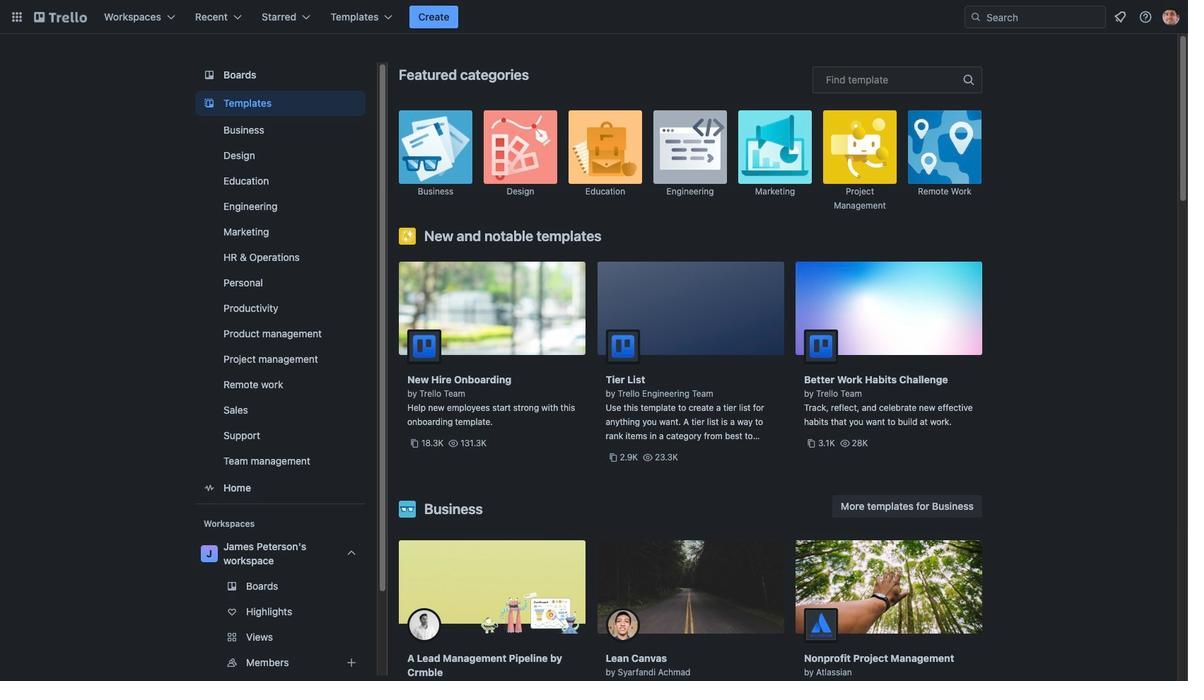 Task type: vqa. For each thing, say whether or not it's contained in the screenshot.
COMPANY
no



Task type: locate. For each thing, give the bounding box(es) containing it.
remote work icon image
[[908, 110, 982, 184]]

1 horizontal spatial trello team image
[[804, 330, 838, 364]]

0 horizontal spatial trello team image
[[408, 330, 441, 364]]

None field
[[813, 67, 983, 93]]

trello team image
[[408, 330, 441, 364], [804, 330, 838, 364]]

business icon image
[[399, 110, 473, 184], [399, 501, 416, 518]]

1 vertical spatial business icon image
[[399, 501, 416, 518]]

james peterson (jamespeterson93) image
[[1163, 8, 1180, 25]]

primary element
[[0, 0, 1189, 34]]

syarfandi achmad image
[[606, 608, 640, 642]]

design icon image
[[484, 110, 558, 184]]

engineering icon image
[[654, 110, 727, 184]]

open information menu image
[[1139, 10, 1153, 24]]

forward image
[[363, 654, 380, 671]]

0 vertical spatial business icon image
[[399, 110, 473, 184]]

2 business icon image from the top
[[399, 501, 416, 518]]



Task type: describe. For each thing, give the bounding box(es) containing it.
1 trello team image from the left
[[408, 330, 441, 364]]

atlassian image
[[804, 608, 838, 642]]

Search field
[[965, 6, 1107, 28]]

forward image
[[363, 629, 380, 646]]

1 business icon image from the top
[[399, 110, 473, 184]]

2 trello team image from the left
[[804, 330, 838, 364]]

education icon image
[[569, 110, 642, 184]]

add image
[[343, 654, 360, 671]]

template board image
[[201, 95, 218, 112]]

back to home image
[[34, 6, 87, 28]]

toni, founder @ crmble image
[[408, 608, 441, 642]]

board image
[[201, 67, 218, 83]]

0 notifications image
[[1112, 8, 1129, 25]]

home image
[[201, 480, 218, 497]]

project management icon image
[[824, 110, 897, 184]]

switch to… image
[[10, 10, 24, 24]]

trello engineering team image
[[606, 330, 640, 364]]

search image
[[971, 11, 982, 23]]

marketing icon image
[[739, 110, 812, 184]]



